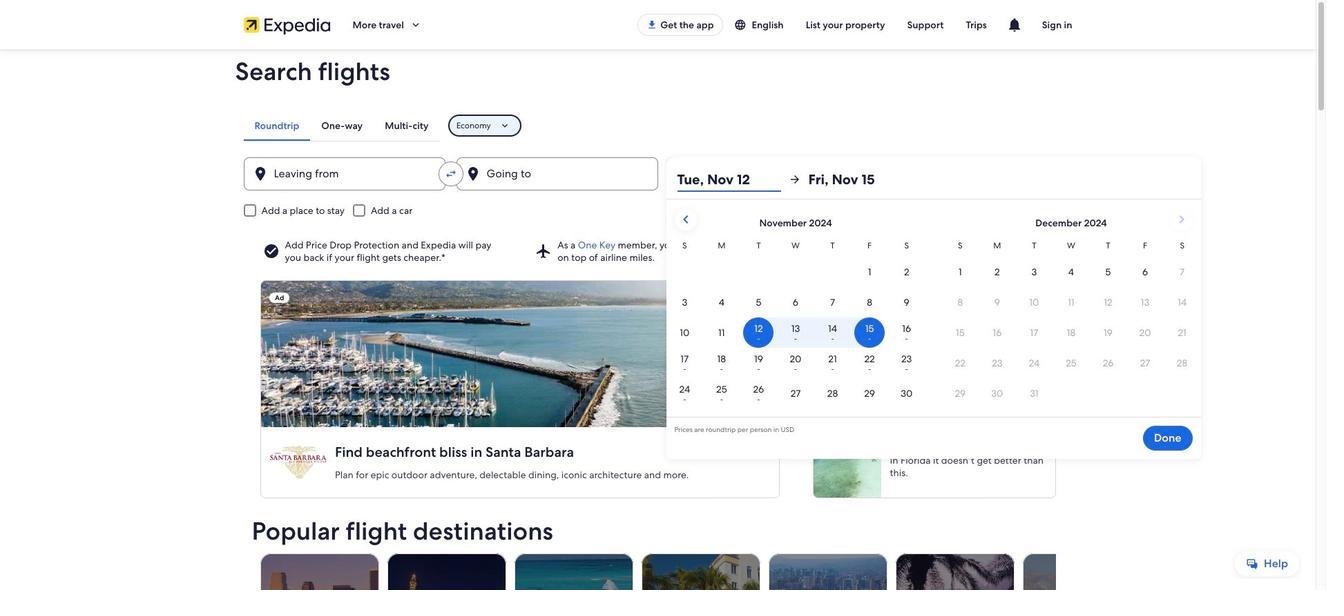 Task type: locate. For each thing, give the bounding box(es) containing it.
tab list
[[244, 111, 440, 141]]

main content
[[0, 50, 1316, 591]]

more travel image
[[410, 19, 422, 31]]

swap origin and destination values image
[[445, 168, 457, 180]]

las vegas flights image
[[387, 554, 506, 591]]

download the app button image
[[647, 19, 658, 30]]

previous month image
[[677, 211, 694, 228]]



Task type: vqa. For each thing, say whether or not it's contained in the screenshot.
Download the app button image
yes



Task type: describe. For each thing, give the bounding box(es) containing it.
los angeles flights image
[[260, 554, 379, 591]]

small image
[[734, 19, 752, 31]]

honolulu flights image
[[769, 554, 887, 591]]

orlando flights image
[[896, 554, 1014, 591]]

expedia logo image
[[244, 15, 331, 35]]

miami flights image
[[641, 554, 760, 591]]

new york flights image
[[1023, 554, 1142, 591]]

next month image
[[1173, 211, 1190, 228]]

communication center icon image
[[1006, 17, 1023, 33]]

cancun flights image
[[514, 554, 633, 591]]

popular flight destinations region
[[244, 518, 1142, 591]]



